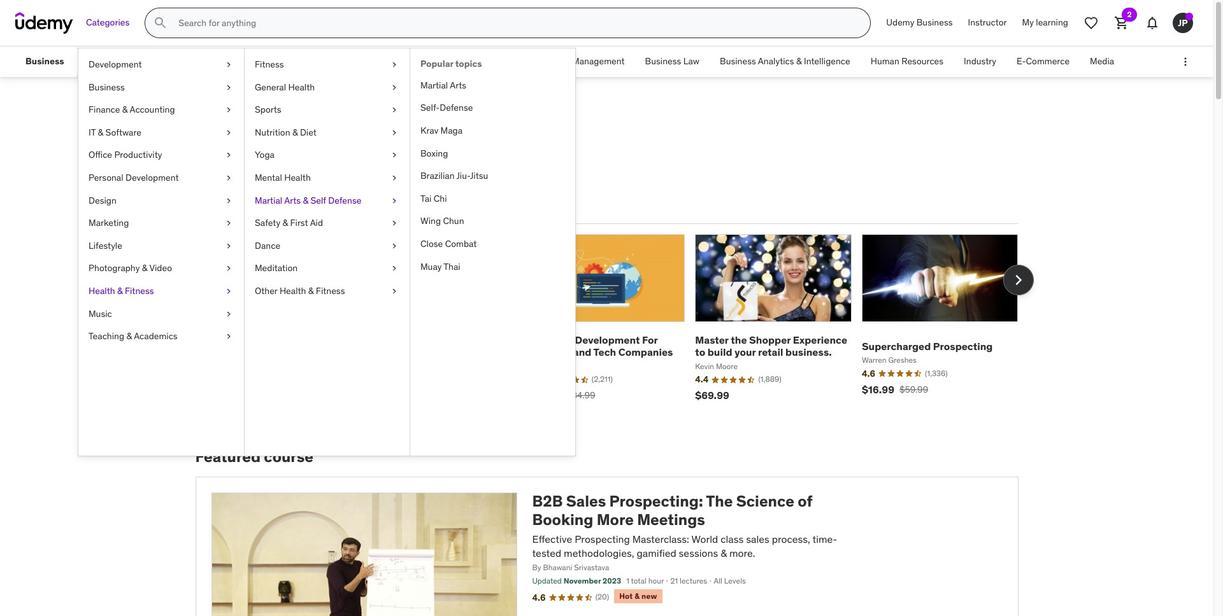 Task type: locate. For each thing, give the bounding box(es) containing it.
1 horizontal spatial fitness
[[255, 59, 284, 70]]

arts down popular topics
[[450, 80, 467, 91]]

my learning
[[1023, 17, 1069, 28]]

most popular
[[198, 201, 262, 214]]

xsmall image inside other health & fitness link
[[389, 285, 400, 298]]

law
[[684, 56, 700, 67]]

sessions
[[679, 547, 718, 560]]

xsmall image inside marketing link
[[224, 217, 234, 230]]

health right other at the top left of page
[[280, 285, 306, 297]]

meditation
[[255, 263, 298, 274]]

business left analytics
[[720, 56, 756, 67]]

business up finance
[[89, 81, 125, 93]]

health up martial arts & self defense
[[284, 172, 311, 184]]

1 horizontal spatial to
[[695, 346, 706, 359]]

diet
[[300, 127, 317, 138]]

experience
[[793, 334, 848, 347]]

next image
[[1009, 270, 1029, 291]]

& left video
[[142, 263, 147, 274]]

masterclass:
[[633, 533, 690, 546]]

xsmall image inside development "link"
[[224, 59, 234, 71]]

health & fitness link
[[78, 280, 244, 303]]

xsmall image
[[389, 59, 400, 71], [224, 81, 234, 94], [389, 81, 400, 94], [224, 104, 234, 116], [389, 104, 400, 116], [224, 127, 234, 139], [224, 149, 234, 162], [389, 172, 400, 185], [389, 195, 400, 207], [224, 217, 234, 230], [389, 217, 400, 230], [389, 285, 400, 298], [224, 331, 234, 343]]

xsmall image for business
[[224, 81, 234, 94]]

xsmall image for general health
[[389, 81, 400, 94]]

arts for martial arts & self defense
[[284, 195, 301, 206]]

development for business
[[575, 334, 640, 347]]

health inside other health & fitness link
[[280, 285, 306, 297]]

xsmall image for meditation
[[389, 263, 400, 275]]

business
[[917, 17, 953, 28], [25, 56, 64, 67], [384, 56, 421, 67], [645, 56, 681, 67], [720, 56, 756, 67], [89, 81, 125, 93], [529, 334, 573, 347]]

1 vertical spatial to
[[695, 346, 706, 359]]

management
[[269, 56, 322, 67], [572, 56, 625, 67]]

lifestyle
[[89, 240, 122, 252]]

martial inside 'link'
[[421, 80, 448, 91]]

business left and
[[529, 334, 573, 347]]

communication
[[186, 56, 249, 67]]

0 vertical spatial sales
[[195, 107, 249, 134]]

1 horizontal spatial business link
[[78, 76, 244, 99]]

muay thai
[[421, 261, 461, 272]]

health down management link
[[288, 81, 315, 93]]

get
[[277, 163, 301, 182]]

updated
[[532, 577, 562, 586]]

xsmall image inside lifestyle link
[[224, 240, 234, 253]]

prospecting inside b2b sales prospecting: the science of booking more meetings effective prospecting masterclass: world class sales process, time- tested methodologies, gamified sessions & more. by bhawani srivastava
[[575, 533, 630, 546]]

mental
[[255, 172, 282, 184]]

boxing
[[421, 148, 448, 159]]

class
[[721, 533, 744, 546]]

wing chun link
[[410, 211, 575, 233]]

xsmall image for yoga
[[389, 149, 400, 162]]

project management link
[[531, 47, 635, 77]]

brazilian jiu-jitsu link
[[410, 165, 575, 188]]

strategy
[[423, 56, 457, 67]]

business.
[[786, 346, 832, 359]]

development
[[89, 59, 142, 70], [126, 172, 179, 184], [575, 334, 640, 347]]

xsmall image inside nutrition & diet link
[[389, 127, 400, 139]]

1 horizontal spatial arts
[[450, 80, 467, 91]]

martial for martial arts & self defense
[[255, 195, 282, 206]]

business left arrow pointing to subcategory menu links image
[[25, 56, 64, 67]]

development for personal
[[126, 172, 179, 184]]

krav
[[421, 125, 439, 136]]

business link up 'accounting'
[[78, 76, 244, 99]]

martial down popular
[[421, 80, 448, 91]]

self
[[311, 195, 326, 206]]

0 vertical spatial arts
[[450, 80, 467, 91]]

xsmall image inside health & fitness link
[[224, 285, 234, 298]]

xsmall image inside the general health link
[[389, 81, 400, 94]]

sales right b2b
[[566, 492, 606, 512]]

total
[[631, 577, 647, 586]]

xsmall image inside business link
[[224, 81, 234, 94]]

tai
[[421, 193, 432, 204]]

xsmall image for safety & first aid
[[389, 217, 400, 230]]

xsmall image inside design link
[[224, 195, 234, 207]]

instructor link
[[961, 8, 1015, 38]]

november
[[564, 577, 601, 586]]

1 vertical spatial martial
[[255, 195, 282, 206]]

development inside "link"
[[89, 59, 142, 70]]

topics
[[455, 58, 482, 69]]

xsmall image inside meditation link
[[389, 263, 400, 275]]

music
[[89, 308, 112, 320]]

0 horizontal spatial management
[[269, 56, 322, 67]]

xsmall image for health & fitness
[[224, 285, 234, 298]]

the
[[731, 334, 747, 347]]

& right teaching
[[126, 331, 132, 342]]

0 horizontal spatial to
[[258, 163, 273, 182]]

1 horizontal spatial defense
[[440, 102, 473, 114]]

xsmall image
[[224, 59, 234, 71], [389, 127, 400, 139], [389, 149, 400, 162], [224, 172, 234, 185], [224, 195, 234, 207], [224, 240, 234, 253], [389, 240, 400, 253], [224, 263, 234, 275], [389, 263, 400, 275], [224, 285, 234, 298], [224, 308, 234, 321]]

21 lectures
[[671, 577, 708, 586]]

management right project
[[572, 56, 625, 67]]

fitness
[[255, 59, 284, 70], [125, 285, 154, 297], [316, 285, 345, 297]]

management up general health
[[269, 56, 322, 67]]

0 vertical spatial development
[[89, 59, 142, 70]]

&
[[797, 56, 802, 67], [122, 104, 128, 115], [98, 127, 103, 138], [292, 127, 298, 138], [303, 195, 308, 206], [283, 217, 288, 229], [142, 263, 147, 274], [117, 285, 123, 297], [308, 285, 314, 297], [126, 331, 132, 342], [721, 547, 727, 560], [635, 592, 640, 602]]

safety & first aid link
[[245, 212, 410, 235]]

design link
[[78, 190, 244, 212]]

nutrition
[[255, 127, 290, 138]]

arts for martial arts
[[450, 80, 467, 91]]

1 vertical spatial sales
[[566, 492, 606, 512]]

0 vertical spatial to
[[258, 163, 273, 182]]

all
[[714, 577, 723, 586]]

1 vertical spatial arts
[[284, 195, 301, 206]]

health up "music"
[[89, 285, 115, 297]]

0 vertical spatial martial
[[421, 80, 448, 91]]

xsmall image inside music link
[[224, 308, 234, 321]]

other
[[255, 285, 278, 297]]

sales
[[746, 533, 770, 546]]

popular topics
[[421, 58, 482, 69]]

health inside the general health link
[[288, 81, 315, 93]]

xsmall image for lifestyle
[[224, 240, 234, 253]]

business inside business development for startups and tech companies
[[529, 334, 573, 347]]

xsmall image for personal development
[[224, 172, 234, 185]]

defense up maga
[[440, 102, 473, 114]]

health & fitness
[[89, 285, 154, 297]]

intelligence
[[804, 56, 851, 67]]

xsmall image inside fitness link
[[389, 59, 400, 71]]

xsmall image inside the yoga link
[[389, 149, 400, 162]]

to down yoga
[[258, 163, 273, 182]]

martial down mental
[[255, 195, 282, 206]]

krav maga link
[[410, 120, 575, 142]]

booking
[[532, 510, 594, 530]]

xsmall image for finance & accounting
[[224, 104, 234, 116]]

companies
[[619, 346, 673, 359]]

course
[[264, 448, 313, 467]]

for
[[642, 334, 658, 347]]

health inside mental health link
[[284, 172, 311, 184]]

business strategy
[[384, 56, 457, 67]]

xsmall image inside photography & video link
[[224, 263, 234, 275]]

1 horizontal spatial management
[[572, 56, 625, 67]]

finance
[[89, 104, 120, 115]]

to left build
[[695, 346, 706, 359]]

general health
[[255, 81, 315, 93]]

martial arts & self defense
[[255, 195, 362, 206]]

shopping cart with 2 items image
[[1115, 15, 1130, 31]]

all levels
[[714, 577, 746, 586]]

health
[[288, 81, 315, 93], [284, 172, 311, 184], [89, 285, 115, 297], [280, 285, 306, 297]]

udemy image
[[15, 12, 73, 34]]

gamified
[[637, 547, 677, 560]]

2 vertical spatial development
[[575, 334, 640, 347]]

1 vertical spatial prospecting
[[575, 533, 630, 546]]

xsmall image inside "teaching & academics" 'link'
[[224, 331, 234, 343]]

1 horizontal spatial martial
[[421, 80, 448, 91]]

xsmall image inside martial arts & self defense link
[[389, 195, 400, 207]]

xsmall image inside 'office productivity' link
[[224, 149, 234, 162]]

defense right self
[[328, 195, 362, 206]]

marketing link
[[78, 212, 244, 235]]

1 vertical spatial defense
[[328, 195, 362, 206]]

xsmall image for teaching & academics
[[224, 331, 234, 343]]

fitness down meditation link
[[316, 285, 345, 297]]

xsmall image inside dance link
[[389, 240, 400, 253]]

teaching & academics
[[89, 331, 178, 342]]

sports
[[255, 104, 281, 115]]

finance & accounting link
[[78, 99, 244, 122]]

more subcategory menu links image
[[1180, 55, 1192, 68]]

1 horizontal spatial prospecting
[[934, 340, 993, 353]]

productivity
[[114, 149, 162, 161]]

0 horizontal spatial martial
[[255, 195, 282, 206]]

& down class
[[721, 547, 727, 560]]

0 vertical spatial prospecting
[[934, 340, 993, 353]]

health inside health & fitness link
[[89, 285, 115, 297]]

fitness down the photography & video
[[125, 285, 154, 297]]

0 horizontal spatial defense
[[328, 195, 362, 206]]

0 horizontal spatial arts
[[284, 195, 301, 206]]

courses
[[253, 107, 336, 134], [195, 163, 255, 182]]

development inside business development for startups and tech companies
[[575, 334, 640, 347]]

nutrition & diet link
[[245, 122, 410, 144]]

office
[[89, 149, 112, 161]]

notifications image
[[1145, 15, 1160, 31]]

xsmall image inside sports link
[[389, 104, 400, 116]]

xsmall image for dance
[[389, 240, 400, 253]]

world
[[692, 533, 718, 546]]

0 horizontal spatial prospecting
[[575, 533, 630, 546]]

close combat link
[[410, 233, 575, 256]]

health for general health
[[288, 81, 315, 93]]

1
[[627, 577, 630, 586]]

& down photography
[[117, 285, 123, 297]]

xsmall image inside the personal development link
[[224, 172, 234, 185]]

to
[[258, 163, 273, 182], [695, 346, 706, 359]]

arts up the safety & first aid
[[284, 195, 301, 206]]

Search for anything text field
[[176, 12, 855, 34]]

sales left sports
[[195, 107, 249, 134]]

business link down udemy image
[[15, 47, 74, 77]]

martial
[[421, 80, 448, 91], [255, 195, 282, 206]]

marketing
[[89, 217, 129, 229]]

human resources
[[871, 56, 944, 67]]

wishlist image
[[1084, 15, 1099, 31]]

fitness up general
[[255, 59, 284, 70]]

business analytics & intelligence link
[[710, 47, 861, 77]]

dance link
[[245, 235, 410, 258]]

xsmall image inside finance & accounting link
[[224, 104, 234, 116]]

& down meditation link
[[308, 285, 314, 297]]

accounting
[[130, 104, 175, 115]]

jitsu
[[470, 170, 488, 182]]

other health & fitness
[[255, 285, 345, 297]]

xsmall image inside safety & first aid 'link'
[[389, 217, 400, 230]]

supercharged prospecting
[[862, 340, 993, 353]]

arts inside 'link'
[[450, 80, 467, 91]]

1 vertical spatial development
[[126, 172, 179, 184]]

xsmall image for office productivity
[[224, 149, 234, 162]]

general
[[255, 81, 286, 93]]

1 horizontal spatial sales
[[566, 492, 606, 512]]

xsmall image inside mental health link
[[389, 172, 400, 185]]

xsmall image inside it & software link
[[224, 127, 234, 139]]

e-
[[1017, 56, 1026, 67]]

photography & video link
[[78, 258, 244, 280]]



Task type: describe. For each thing, give the bounding box(es) containing it.
xsmall image for music
[[224, 308, 234, 321]]

xsmall image for mental health
[[389, 172, 400, 185]]

mental health
[[255, 172, 311, 184]]

my
[[1023, 17, 1034, 28]]

business law link
[[635, 47, 710, 77]]

meditation link
[[245, 258, 410, 280]]

prospecting:
[[610, 492, 703, 512]]

xsmall image for sports
[[389, 104, 400, 116]]

xsmall image for photography & video
[[224, 263, 234, 275]]

chi
[[434, 193, 447, 204]]

hot & new
[[620, 592, 657, 602]]

photography & video
[[89, 263, 172, 274]]

aid
[[310, 217, 323, 229]]

science
[[737, 492, 795, 512]]

0 vertical spatial courses
[[253, 107, 336, 134]]

business analytics & intelligence
[[720, 56, 851, 67]]

yoga
[[255, 149, 275, 161]]

0 horizontal spatial sales
[[195, 107, 249, 134]]

& right it
[[98, 127, 103, 138]]

xsmall image for martial arts & self defense
[[389, 195, 400, 207]]

2023
[[603, 577, 621, 586]]

video
[[149, 263, 172, 274]]

martial for martial arts
[[421, 80, 448, 91]]

entrepreneurship link
[[86, 47, 176, 77]]

lectures
[[680, 577, 708, 586]]

1 management from the left
[[269, 56, 322, 67]]

e-commerce
[[1017, 56, 1070, 67]]

brazilian
[[421, 170, 455, 182]]

close
[[421, 238, 443, 250]]

tai chi
[[421, 193, 447, 204]]

& right analytics
[[797, 56, 802, 67]]

0 horizontal spatial business link
[[15, 47, 74, 77]]

b2b sales prospecting: the science of booking more meetings effective prospecting masterclass: world class sales process, time- tested methodologies, gamified sessions & more. by bhawani srivastava
[[532, 492, 838, 573]]

hour
[[649, 577, 664, 586]]

other health & fitness link
[[245, 280, 410, 303]]

categories button
[[78, 8, 137, 38]]

& inside b2b sales prospecting: the science of booking more meetings effective prospecting masterclass: world class sales process, time- tested methodologies, gamified sessions & more. by bhawani srivastava
[[721, 547, 727, 560]]

industry link
[[954, 47, 1007, 77]]

personal development
[[89, 172, 179, 184]]

most popular button
[[195, 192, 265, 223]]

it
[[89, 127, 96, 138]]

finance & accounting
[[89, 104, 175, 115]]

xsmall image for nutrition & diet
[[389, 127, 400, 139]]

project
[[541, 56, 570, 67]]

arrow pointing to subcategory menu links image
[[74, 47, 86, 77]]

health for other health & fitness
[[280, 285, 306, 297]]

office productivity
[[89, 149, 162, 161]]

levels
[[724, 577, 746, 586]]

you have alerts image
[[1186, 13, 1194, 20]]

4.6
[[532, 593, 546, 604]]

entrepreneurship
[[96, 56, 166, 67]]

featured course
[[195, 448, 313, 467]]

effective
[[532, 533, 572, 546]]

& left self
[[303, 195, 308, 206]]

submit search image
[[153, 15, 168, 31]]

resources
[[902, 56, 944, 67]]

business left law
[[645, 56, 681, 67]]

& left the first
[[283, 217, 288, 229]]

carousel element
[[195, 234, 1034, 418]]

krav maga
[[421, 125, 463, 136]]

tested
[[532, 547, 562, 560]]

sales inside b2b sales prospecting: the science of booking more meetings effective prospecting masterclass: world class sales process, time- tested methodologies, gamified sessions & more. by bhawani srivastava
[[566, 492, 606, 512]]

operations link
[[467, 47, 531, 77]]

lifestyle link
[[78, 235, 244, 258]]

0 horizontal spatial fitness
[[125, 285, 154, 297]]

commerce
[[1026, 56, 1070, 67]]

0 vertical spatial defense
[[440, 102, 473, 114]]

hot
[[620, 592, 633, 602]]

xsmall image for other health & fitness
[[389, 285, 400, 298]]

categories
[[86, 17, 130, 28]]

media link
[[1080, 47, 1125, 77]]

health for mental health
[[284, 172, 311, 184]]

to inside master the shopper experience to build your retail business.
[[695, 346, 706, 359]]

shopper
[[750, 334, 791, 347]]

& right finance
[[122, 104, 128, 115]]

process,
[[772, 533, 811, 546]]

master
[[695, 334, 729, 347]]

operations
[[477, 56, 521, 67]]

tai chi link
[[410, 188, 575, 211]]

prospecting inside carousel element
[[934, 340, 993, 353]]

project management
[[541, 56, 625, 67]]

of
[[798, 492, 813, 512]]

maga
[[441, 125, 463, 136]]

xsmall image for it & software
[[224, 127, 234, 139]]

2 horizontal spatial fitness
[[316, 285, 345, 297]]

teaching & academics link
[[78, 326, 244, 348]]

martial arts & self defense element
[[410, 48, 575, 456]]

personal development link
[[78, 167, 244, 190]]

time-
[[813, 533, 838, 546]]

xsmall image for fitness
[[389, 59, 400, 71]]

analytics
[[758, 56, 794, 67]]

srivastava
[[574, 564, 609, 573]]

xsmall image for marketing
[[224, 217, 234, 230]]

office productivity link
[[78, 144, 244, 167]]

nutrition & diet
[[255, 127, 317, 138]]

popular
[[421, 58, 454, 69]]

1 vertical spatial courses
[[195, 163, 255, 182]]

popular
[[224, 201, 262, 214]]

udemy
[[887, 17, 915, 28]]

by
[[532, 564, 541, 573]]

2 link
[[1107, 8, 1138, 38]]

build
[[708, 346, 733, 359]]

personal
[[89, 172, 123, 184]]

xsmall image for design
[[224, 195, 234, 207]]

it & software link
[[78, 122, 244, 144]]

self-defense link
[[410, 97, 575, 120]]

mental health link
[[245, 167, 410, 190]]

boxing link
[[410, 142, 575, 165]]

2 management from the left
[[572, 56, 625, 67]]

21
[[671, 577, 678, 586]]

business left popular
[[384, 56, 421, 67]]

teaching
[[89, 331, 124, 342]]

& right the hot
[[635, 592, 640, 602]]

most
[[198, 201, 222, 214]]

design
[[89, 195, 117, 206]]

business right udemy
[[917, 17, 953, 28]]

human
[[871, 56, 900, 67]]

& left diet
[[292, 127, 298, 138]]

wing chun
[[421, 216, 464, 227]]

xsmall image for development
[[224, 59, 234, 71]]

bhawani
[[543, 564, 572, 573]]



Task type: vqa. For each thing, say whether or not it's contained in the screenshot.
BY
yes



